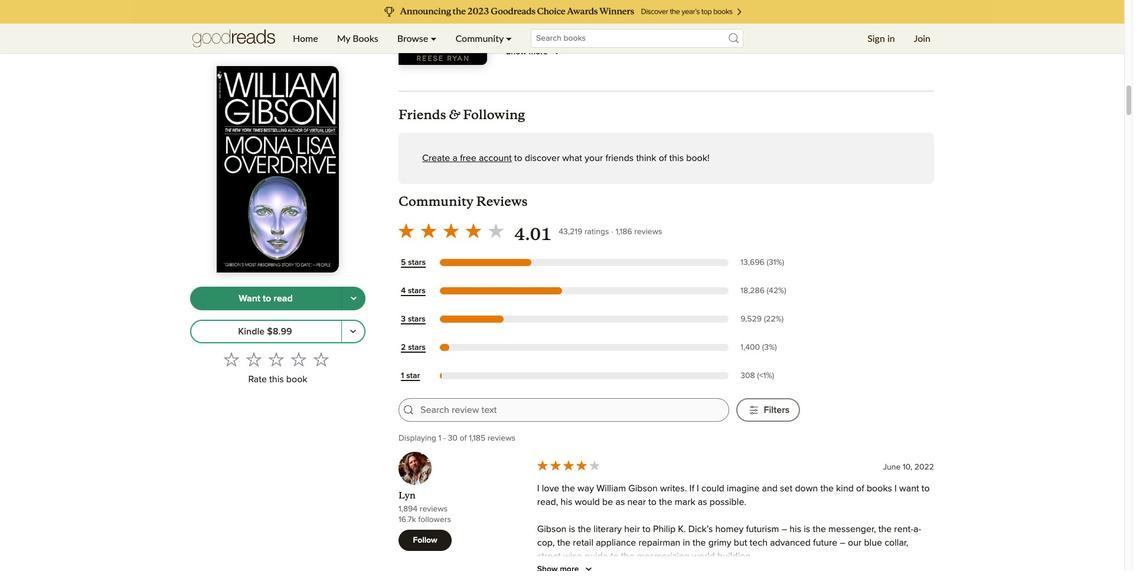 Task type: locate. For each thing, give the bounding box(es) containing it.
as down could
[[698, 498, 707, 507]]

2 horizontal spatial i
[[895, 484, 897, 494]]

in right sign
[[888, 32, 895, 44]]

number of ratings and percentage of total ratings element up (3%)
[[738, 314, 800, 325]]

1 vertical spatial this
[[269, 375, 284, 385]]

1 horizontal spatial is
[[804, 525, 810, 535]]

1 horizontal spatial –
[[840, 539, 846, 548]]

the up wise
[[557, 539, 571, 548]]

1,186
[[616, 228, 632, 236]]

1 horizontal spatial this
[[669, 154, 684, 163]]

2 stars from the top
[[408, 287, 426, 295]]

is
[[569, 525, 576, 535], [804, 525, 810, 535]]

lyn link
[[399, 490, 416, 502]]

is up retail
[[569, 525, 576, 535]]

cop,
[[537, 539, 555, 548]]

0 horizontal spatial –
[[782, 525, 787, 535]]

0 horizontal spatial as
[[616, 498, 625, 507]]

(22%)
[[764, 315, 784, 323]]

to down appliance
[[611, 552, 619, 562]]

5 stars
[[401, 258, 426, 267]]

to right want
[[922, 484, 930, 494]]

▾ right the browse
[[431, 32, 437, 44]]

0 vertical spatial 1
[[401, 372, 404, 380]]

book
[[286, 375, 307, 385]]

what
[[562, 154, 582, 163]]

number of ratings and percentage of total ratings element
[[738, 257, 800, 269], [738, 286, 800, 297], [738, 314, 800, 325], [738, 342, 800, 354], [738, 371, 800, 382]]

stars right 4
[[408, 287, 426, 295]]

our
[[848, 539, 862, 548]]

0 vertical spatial in
[[888, 32, 895, 44]]

0 horizontal spatial is
[[569, 525, 576, 535]]

1 vertical spatial reviews
[[488, 435, 516, 443]]

rate 4 out of 5 image
[[291, 352, 306, 367]]

profile image for lyn. image
[[399, 452, 432, 486]]

of right think
[[659, 154, 667, 163]]

1 horizontal spatial 1
[[438, 435, 441, 443]]

0 horizontal spatial reviews
[[420, 506, 448, 514]]

friends & following
[[399, 105, 525, 123]]

None search field
[[522, 29, 753, 48]]

stars right 5
[[408, 258, 426, 267]]

philip
[[653, 525, 676, 535]]

▾ inside browse ▾ link
[[431, 32, 437, 44]]

– left our
[[840, 539, 846, 548]]

2 is from the left
[[804, 525, 810, 535]]

gibson up cop,
[[537, 525, 567, 535]]

0 vertical spatial his
[[561, 498, 572, 507]]

i left want
[[895, 484, 897, 494]]

william
[[597, 484, 626, 494]]

0 horizontal spatial of
[[460, 435, 467, 443]]

1 horizontal spatial his
[[790, 525, 802, 535]]

13,696 (31%)
[[741, 258, 784, 267]]

june 10, 2022
[[883, 463, 934, 472]]

rate 3 out of 5 image
[[268, 352, 284, 367]]

stars for 5 stars
[[408, 258, 426, 267]]

his right read,
[[561, 498, 572, 507]]

of right 30
[[460, 435, 467, 443]]

the left kind
[[821, 484, 834, 494]]

imagine
[[727, 484, 760, 494]]

community for community ▾
[[456, 32, 504, 44]]

and
[[762, 484, 778, 494]]

$8.99
[[267, 327, 292, 336]]

▾ for browse ▾
[[431, 32, 437, 44]]

dick's
[[689, 525, 713, 535]]

0 horizontal spatial 1
[[401, 372, 404, 380]]

2 vertical spatial of
[[856, 484, 864, 494]]

heir
[[624, 525, 640, 535]]

account
[[479, 154, 512, 163]]

of right kind
[[856, 484, 864, 494]]

mesmerizing
[[637, 552, 690, 562]]

1 horizontal spatial gibson
[[629, 484, 658, 494]]

futurism
[[746, 525, 779, 535]]

more
[[529, 48, 548, 56]]

stars right 3 at the left bottom of page
[[408, 315, 426, 323]]

1,894
[[399, 506, 418, 514]]

1 horizontal spatial in
[[888, 32, 895, 44]]

the
[[562, 484, 575, 494], [821, 484, 834, 494], [659, 498, 672, 507], [578, 525, 591, 535], [813, 525, 826, 535], [879, 525, 892, 535], [557, 539, 571, 548], [693, 539, 706, 548], [621, 552, 635, 562]]

▾ up show
[[506, 32, 512, 44]]

number of ratings and percentage of total ratings element containing 18,286 (42%)
[[738, 286, 800, 297]]

browse
[[397, 32, 428, 44]]

i left love
[[537, 484, 540, 494]]

to right "account"
[[514, 154, 522, 163]]

1 left star on the bottom
[[401, 372, 404, 380]]

lyn 1,894 reviews 16.7k followers
[[399, 490, 451, 525]]

Search review text search field
[[420, 404, 722, 417]]

▾ inside "community ▾" link
[[506, 32, 512, 44]]

0 vertical spatial this
[[669, 154, 684, 163]]

2 horizontal spatial reviews
[[635, 228, 662, 236]]

love
[[542, 484, 559, 494]]

want
[[239, 294, 260, 303]]

1 horizontal spatial of
[[659, 154, 667, 163]]

his inside gibson is the literary heir to philip k. dick's homey futurism – his is the messenger, the rent-a- cop, the retail appliance repairman in the grimy but tech advanced future – our blue collar, street wise guide to the mesmerizing world building.
[[790, 525, 802, 535]]

0 horizontal spatial gibson
[[537, 525, 567, 535]]

10,
[[903, 463, 913, 472]]

2 ▾ from the left
[[506, 32, 512, 44]]

rating 4 out of 5 image
[[536, 460, 601, 473]]

number of ratings and percentage of total ratings element containing 9,529 (22%)
[[738, 314, 800, 325]]

number of ratings and percentage of total ratings element for 1 star
[[738, 371, 800, 382]]

0 vertical spatial community
[[456, 32, 504, 44]]

gibson
[[629, 484, 658, 494], [537, 525, 567, 535]]

4.01
[[514, 224, 552, 245]]

messenger,
[[829, 525, 876, 535]]

2
[[401, 344, 406, 352]]

1 vertical spatial gibson
[[537, 525, 567, 535]]

4 stars from the top
[[408, 344, 426, 352]]

0 horizontal spatial in
[[683, 539, 690, 548]]

0 vertical spatial of
[[659, 154, 667, 163]]

books
[[867, 484, 892, 494]]

stars
[[408, 258, 426, 267], [408, 287, 426, 295], [408, 315, 426, 323], [408, 344, 426, 352]]

2 as from the left
[[698, 498, 707, 507]]

i right if
[[697, 484, 699, 494]]

wise
[[563, 552, 582, 562]]

stars for 2 stars
[[408, 344, 426, 352]]

but
[[734, 539, 747, 548]]

number of ratings and percentage of total ratings element up the (22%)
[[738, 286, 800, 297]]

number of ratings and percentage of total ratings element up "18,286 (42%)"
[[738, 257, 800, 269]]

my
[[337, 32, 350, 44]]

read
[[274, 294, 293, 303]]

3 number of ratings and percentage of total ratings element from the top
[[738, 314, 800, 325]]

your
[[585, 154, 603, 163]]

2 number of ratings and percentage of total ratings element from the top
[[738, 286, 800, 297]]

reviews up followers
[[420, 506, 448, 514]]

kind
[[836, 484, 854, 494]]

review by lyn element
[[399, 452, 934, 572]]

reviews right '1,186'
[[635, 228, 662, 236]]

1 horizontal spatial i
[[697, 484, 699, 494]]

▾
[[431, 32, 437, 44], [506, 32, 512, 44]]

1 horizontal spatial reviews
[[488, 435, 516, 443]]

friends
[[606, 154, 634, 163]]

number of ratings and percentage of total ratings element containing 13,696 (31%)
[[738, 257, 800, 269]]

in
[[888, 32, 895, 44], [683, 539, 690, 548]]

number of ratings and percentage of total ratings element containing 308 (<1%)
[[738, 371, 800, 382]]

his up advanced
[[790, 525, 802, 535]]

0 horizontal spatial ▾
[[431, 32, 437, 44]]

1 vertical spatial his
[[790, 525, 802, 535]]

1 vertical spatial –
[[840, 539, 846, 548]]

1 i from the left
[[537, 484, 540, 494]]

1 ▾ from the left
[[431, 32, 437, 44]]

in inside gibson is the literary heir to philip k. dick's homey futurism – his is the messenger, the rent-a- cop, the retail appliance repairman in the grimy but tech advanced future – our blue collar, street wise guide to the mesmerizing world building.
[[683, 539, 690, 548]]

reviews
[[635, 228, 662, 236], [488, 435, 516, 443], [420, 506, 448, 514]]

is up advanced
[[804, 525, 810, 535]]

1 vertical spatial 1
[[438, 435, 441, 443]]

308
[[741, 372, 755, 380]]

3 i from the left
[[895, 484, 897, 494]]

4 number of ratings and percentage of total ratings element from the top
[[738, 342, 800, 354]]

create a free account to discover what your friends think of this book!
[[422, 154, 710, 163]]

3 stars from the top
[[408, 315, 426, 323]]

the up future
[[813, 525, 826, 535]]

4
[[401, 287, 406, 295]]

0 horizontal spatial his
[[561, 498, 572, 507]]

followers
[[418, 516, 451, 525]]

sign in link
[[858, 24, 905, 53]]

this right the rate
[[269, 375, 284, 385]]

stars right 2
[[408, 344, 426, 352]]

0 vertical spatial –
[[782, 525, 787, 535]]

0 vertical spatial reviews
[[635, 228, 662, 236]]

number of ratings and percentage of total ratings element up "(<1%)"
[[738, 342, 800, 354]]

(3%)
[[762, 344, 777, 352]]

30
[[448, 435, 458, 443]]

advanced
[[770, 539, 811, 548]]

1 number of ratings and percentage of total ratings element from the top
[[738, 257, 800, 269]]

5 number of ratings and percentage of total ratings element from the top
[[738, 371, 800, 382]]

1 horizontal spatial ▾
[[506, 32, 512, 44]]

follow button
[[399, 530, 452, 552]]

– up advanced
[[782, 525, 787, 535]]

tech
[[750, 539, 768, 548]]

show more
[[506, 48, 550, 56]]

to
[[514, 154, 522, 163], [263, 294, 271, 303], [922, 484, 930, 494], [649, 498, 657, 507], [643, 525, 651, 535], [611, 552, 619, 562]]

1 horizontal spatial as
[[698, 498, 707, 507]]

1 vertical spatial in
[[683, 539, 690, 548]]

1 vertical spatial community
[[399, 194, 474, 210]]

reviews right 1,185
[[488, 435, 516, 443]]

june
[[883, 463, 901, 472]]

the up "collar,"
[[879, 525, 892, 535]]

collar,
[[885, 539, 909, 548]]

reviews
[[476, 194, 528, 210]]

as right "be"
[[616, 498, 625, 507]]

2 vertical spatial reviews
[[420, 506, 448, 514]]

show more link
[[506, 46, 564, 60]]

blue
[[864, 539, 882, 548]]

books
[[353, 32, 378, 44]]

to left read
[[263, 294, 271, 303]]

1 stars from the top
[[408, 258, 426, 267]]

in down k.
[[683, 539, 690, 548]]

1 left the -
[[438, 435, 441, 443]]

this left book!
[[669, 154, 684, 163]]

retail
[[573, 539, 594, 548]]

home link
[[283, 24, 328, 53]]

0 vertical spatial gibson
[[629, 484, 658, 494]]

number of ratings and percentage of total ratings element down (3%)
[[738, 371, 800, 382]]

0 horizontal spatial i
[[537, 484, 540, 494]]

number of ratings and percentage of total ratings element containing 1,400 (3%)
[[738, 342, 800, 354]]

gibson up near
[[629, 484, 658, 494]]

2 horizontal spatial of
[[856, 484, 864, 494]]

1 vertical spatial of
[[460, 435, 467, 443]]

(31%)
[[767, 258, 784, 267]]

his inside the i love the way william gibson writes. if i could imagine and set down the kind of books i want to read, his would be as near to the mark as possible.
[[561, 498, 572, 507]]



Task type: vqa. For each thing, say whether or not it's contained in the screenshot.
2018
no



Task type: describe. For each thing, give the bounding box(es) containing it.
community ▾
[[456, 32, 512, 44]]

stars for 4 stars
[[408, 287, 426, 295]]

guide
[[585, 552, 608, 562]]

book cover image
[[399, 0, 487, 65]]

friends
[[399, 107, 446, 123]]

reviews inside lyn 1,894 reviews 16.7k followers
[[420, 506, 448, 514]]

lyn
[[399, 490, 416, 502]]

2022
[[915, 463, 934, 472]]

▾ for community ▾
[[506, 32, 512, 44]]

displaying 1 - 30 of 1,185 reviews
[[399, 435, 516, 443]]

community for community reviews
[[399, 194, 474, 210]]

5
[[401, 258, 406, 267]]

filters
[[764, 406, 790, 415]]

free
[[460, 154, 476, 163]]

average rating of 4.01 stars. figure
[[395, 220, 559, 246]]

community reviews
[[399, 194, 528, 210]]

rate 1 out of 5 image
[[224, 352, 239, 367]]

43,219 ratings and 1,186 reviews figure
[[559, 225, 662, 239]]

rating 0 out of 5 group
[[220, 349, 332, 371]]

rate 5 out of 5 image
[[313, 352, 329, 367]]

want to read
[[239, 294, 293, 303]]

rating 4.01 out of 5 image
[[395, 220, 507, 242]]

mark
[[675, 498, 695, 507]]

to inside want to read button
[[263, 294, 271, 303]]

kindle $8.99 link
[[190, 320, 342, 344]]

appliance
[[596, 539, 636, 548]]

(<1%)
[[757, 372, 774, 380]]

0 horizontal spatial this
[[269, 375, 284, 385]]

9,529 (22%)
[[741, 315, 784, 323]]

the down appliance
[[621, 552, 635, 562]]

street
[[537, 552, 561, 562]]

18,286 (42%)
[[741, 287, 787, 295]]

stars for 3 stars
[[408, 315, 426, 323]]

world
[[692, 552, 715, 562]]

a
[[453, 154, 458, 163]]

possible.
[[710, 498, 746, 507]]

number of ratings and percentage of total ratings element for 5 stars
[[738, 257, 800, 269]]

gibson inside the i love the way william gibson writes. if i could imagine and set down the kind of books i want to read, his would be as near to the mark as possible.
[[629, 484, 658, 494]]

filters button
[[737, 399, 800, 422]]

read,
[[537, 498, 558, 507]]

gibson inside gibson is the literary heir to philip k. dick's homey futurism – his is the messenger, the rent-a- cop, the retail appliance repairman in the grimy but tech advanced future – our blue collar, street wise guide to the mesmerizing world building.
[[537, 525, 567, 535]]

browse ▾
[[397, 32, 437, 44]]

set
[[780, 484, 793, 494]]

43,219
[[559, 228, 583, 236]]

number of ratings and percentage of total ratings element for 3 stars
[[738, 314, 800, 325]]

2 i from the left
[[697, 484, 699, 494]]

1,400 (3%)
[[741, 344, 777, 352]]

ratings
[[585, 228, 609, 236]]

join
[[914, 32, 931, 44]]

future
[[813, 539, 838, 548]]

near
[[627, 498, 646, 507]]

308 (<1%)
[[741, 372, 774, 380]]

sign
[[868, 32, 885, 44]]

1 as from the left
[[616, 498, 625, 507]]

i love the way william gibson writes. if i could imagine and set down the kind of books i want to read, his would be as near to the mark as possible.
[[537, 484, 930, 507]]

following
[[463, 107, 525, 123]]

show
[[506, 48, 527, 56]]

3
[[401, 315, 406, 323]]

reviews inside figure
[[635, 228, 662, 236]]

rate 2 out of 5 image
[[246, 352, 261, 367]]

to right near
[[649, 498, 657, 507]]

be
[[602, 498, 613, 507]]

number of ratings and percentage of total ratings element for 4 stars
[[738, 286, 800, 297]]

join link
[[905, 24, 940, 53]]

4 stars
[[401, 287, 426, 295]]

2 stars
[[401, 344, 426, 352]]

the up retail
[[578, 525, 591, 535]]

of inside the i love the way william gibson writes. if i could imagine and set down the kind of books i want to read, his would be as near to the mark as possible.
[[856, 484, 864, 494]]

gibson is the literary heir to philip k. dick's homey futurism – his is the messenger, the rent-a- cop, the retail appliance repairman in the grimy but tech advanced future – our blue collar, street wise guide to the mesmerizing world building.
[[537, 525, 921, 562]]

1,400
[[741, 344, 760, 352]]

1,186 reviews
[[616, 228, 662, 236]]

home image
[[193, 24, 275, 53]]

3 stars
[[401, 315, 426, 323]]

to right heir
[[643, 525, 651, 535]]

kindle
[[238, 327, 265, 336]]

literary
[[594, 525, 622, 535]]

rate this book element
[[190, 349, 366, 389]]

create a free account link
[[422, 154, 512, 163]]

if
[[690, 484, 695, 494]]

writes.
[[660, 484, 687, 494]]

june 10, 2022 link
[[883, 463, 934, 472]]

18,286
[[741, 287, 765, 295]]

way
[[578, 484, 594, 494]]

&
[[449, 105, 460, 123]]

the down the dick's
[[693, 539, 706, 548]]

rate this book
[[248, 375, 307, 385]]

1 star
[[401, 372, 420, 380]]

my books link
[[328, 24, 388, 53]]

13,696
[[741, 258, 765, 267]]

number of ratings and percentage of total ratings element for 2 stars
[[738, 342, 800, 354]]

Search by book title or ISBN text field
[[531, 29, 744, 48]]

discover
[[525, 154, 560, 163]]

k.
[[678, 525, 686, 535]]

a-
[[914, 525, 921, 535]]

community ▾ link
[[446, 24, 522, 53]]

home
[[293, 32, 318, 44]]

advertisement region
[[399, 0, 768, 15]]

16.7k
[[399, 516, 416, 525]]

rent-
[[894, 525, 914, 535]]

discover the winners for the best books of the year in the 2023 goodreads choice awards image
[[133, 0, 992, 24]]

building.
[[718, 552, 753, 562]]

the left the way
[[562, 484, 575, 494]]

the down writes.
[[659, 498, 672, 507]]

1 is from the left
[[569, 525, 576, 535]]



